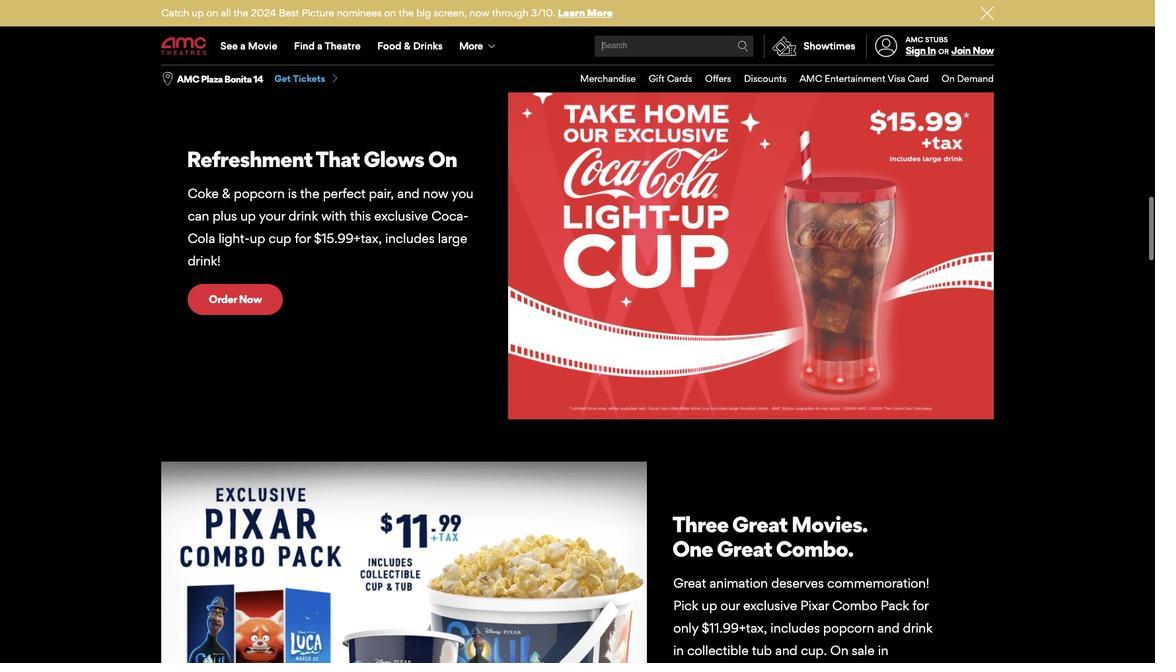 Task type: describe. For each thing, give the bounding box(es) containing it.
plaza
[[201, 73, 223, 84]]

find a theatre link
[[286, 28, 369, 65]]

offers link
[[692, 65, 731, 92]]

gift cards
[[649, 73, 692, 84]]

combo.
[[776, 536, 853, 563]]

theatre
[[325, 40, 361, 52]]

exclusive inside great animation deserves commemoration! pick up our exclusive pixar combo pack for only $11.99+tax, includes popcorn and drink in collectible tub and cup. on sale
[[743, 598, 797, 614]]

merchandise
[[580, 73, 636, 84]]

see a movie link
[[212, 28, 286, 65]]

exclusive inside coke & popcorn is the perfect pair, and now you can plus up your drink with this exclusive coca- cola light-up cup for $15.99+tax, includes large drink!
[[374, 208, 428, 224]]

drink inside coke & popcorn is the perfect pair, and now you can plus up your drink with this exclusive coca- cola light-up cup for $15.99+tax, includes large drink!
[[288, 208, 318, 224]]

refreshment that glows on
[[187, 146, 457, 173]]

stubs
[[925, 35, 948, 44]]

you
[[452, 186, 474, 201]]

great right three
[[732, 511, 788, 538]]

big
[[416, 7, 431, 19]]

glows
[[364, 146, 424, 173]]

now inside coke & popcorn is the perfect pair, and now you can plus up your drink with this exclusive coca- cola light-up cup for $15.99+tax, includes large drink!
[[423, 186, 449, 201]]

1 vertical spatial and
[[878, 621, 900, 637]]

movies.
[[791, 511, 868, 538]]

includes inside coke & popcorn is the perfect pair, and now you can plus up your drink with this exclusive coca- cola light-up cup for $15.99+tax, includes large drink!
[[385, 231, 435, 247]]

amc entertainment visa card link
[[787, 65, 929, 92]]

up right plus
[[240, 208, 256, 224]]

popcorn inside great animation deserves commemoration! pick up our exclusive pixar combo pack for only $11.99+tax, includes popcorn and drink in collectible tub and cup. on sale
[[823, 621, 874, 637]]

amc for sign
[[906, 35, 923, 44]]

entertainment
[[825, 73, 886, 84]]

catch up on all the 2024 best picture nominees on the big screen, now through 3/10. learn more
[[161, 7, 613, 19]]

learn more link
[[558, 7, 613, 19]]

food
[[377, 40, 402, 52]]

a for movie
[[240, 40, 246, 52]]

in
[[928, 44, 936, 57]]

showtimes image
[[765, 34, 804, 58]]

perfect
[[323, 186, 366, 201]]

coca-
[[432, 208, 469, 224]]

amc for bonita
[[177, 73, 199, 84]]

that
[[316, 146, 360, 173]]

amc plaza bonita 14 button
[[177, 72, 263, 85]]

& for coke
[[222, 186, 231, 201]]

showtimes
[[804, 40, 856, 52]]

now inside amc stubs sign in or join now
[[973, 44, 994, 57]]

the for pair,
[[300, 186, 319, 201]]

and inside coke & popcorn is the perfect pair, and now you can plus up your drink with this exclusive coca- cola light-up cup for $15.99+tax, includes large drink!
[[397, 186, 420, 201]]

in
[[673, 643, 684, 659]]

animation
[[710, 575, 768, 591]]

collectible
[[687, 643, 749, 659]]

visa
[[888, 73, 906, 84]]

1 horizontal spatial now
[[470, 7, 489, 19]]

coke & popcorn is the perfect pair, and now you can plus up your drink with this exclusive coca- cola light-up cup for $15.99+tax, includes large drink!
[[188, 186, 474, 269]]

amc for visa
[[800, 73, 822, 84]]

a for theatre
[[317, 40, 323, 52]]

screen,
[[434, 7, 467, 19]]

3/10.
[[531, 7, 555, 19]]

great inside great animation deserves commemoration! pick up our exclusive pixar combo pack for only $11.99+tax, includes popcorn and drink in collectible tub and cup. on sale
[[673, 575, 706, 591]]

drink inside great animation deserves commemoration! pick up our exclusive pixar combo pack for only $11.99+tax, includes popcorn and drink in collectible tub and cup. on sale
[[903, 621, 933, 637]]

cards
[[667, 73, 692, 84]]

& for food
[[404, 40, 411, 52]]

2024
[[251, 7, 276, 19]]

drink!
[[188, 253, 221, 269]]

on demand
[[942, 73, 994, 84]]

or
[[938, 47, 949, 56]]

get
[[274, 73, 291, 84]]

large
[[438, 231, 467, 247]]

our
[[721, 598, 740, 614]]

amc stubs sign in or join now
[[906, 35, 994, 57]]

order now
[[209, 293, 262, 306]]

this
[[350, 208, 371, 224]]

on inside on demand link
[[942, 73, 955, 84]]

can
[[188, 208, 209, 224]]

plus
[[213, 208, 237, 224]]

best
[[279, 7, 299, 19]]

0 horizontal spatial now
[[239, 293, 262, 306]]

submit search icon image
[[738, 41, 748, 52]]

more inside button
[[459, 40, 483, 52]]

three
[[672, 511, 728, 538]]

bonita
[[224, 73, 252, 84]]

combo
[[832, 598, 877, 614]]

find a theatre
[[294, 40, 361, 52]]

cup
[[269, 231, 291, 247]]

for inside coke & popcorn is the perfect pair, and now you can plus up your drink with this exclusive coca- cola light-up cup for $15.99+tax, includes large drink!
[[295, 231, 311, 247]]

menu containing more
[[161, 28, 994, 65]]

only
[[673, 621, 699, 637]]

$15.99+tax,
[[314, 231, 382, 247]]

card
[[908, 73, 929, 84]]

$11.99+tax,
[[702, 621, 767, 637]]

popcorn inside coke & popcorn is the perfect pair, and now you can plus up your drink with this exclusive coca- cola light-up cup for $15.99+tax, includes large drink!
[[234, 186, 285, 201]]

tickets
[[293, 73, 325, 84]]

pair,
[[369, 186, 394, 201]]

offers
[[705, 73, 731, 84]]

sign
[[906, 44, 926, 57]]



Task type: vqa. For each thing, say whether or not it's contained in the screenshot.
"PERFECT"
yes



Task type: locate. For each thing, give the bounding box(es) containing it.
more button
[[451, 28, 506, 65]]

0 vertical spatial popcorn
[[234, 186, 285, 201]]

0 horizontal spatial on
[[206, 7, 218, 19]]

0 vertical spatial more
[[587, 7, 613, 19]]

amc plaza bonita 14
[[177, 73, 263, 84]]

on right cup.
[[830, 643, 849, 659]]

1 horizontal spatial more
[[587, 7, 613, 19]]

great up pick
[[673, 575, 706, 591]]

for inside great animation deserves commemoration! pick up our exclusive pixar combo pack for only $11.99+tax, includes popcorn and drink in collectible tub and cup. on sale
[[913, 598, 929, 614]]

drink down pack
[[903, 621, 933, 637]]

find
[[294, 40, 315, 52]]

0 horizontal spatial on
[[428, 146, 457, 173]]

1 a from the left
[[240, 40, 246, 52]]

up left cup at the left top of page
[[250, 231, 265, 247]]

on demand link
[[929, 65, 994, 92]]

0 horizontal spatial &
[[222, 186, 231, 201]]

sign in button
[[906, 44, 936, 57]]

1 horizontal spatial the
[[300, 186, 319, 201]]

up
[[192, 7, 204, 19], [240, 208, 256, 224], [250, 231, 265, 247], [702, 598, 717, 614]]

nominees
[[337, 7, 382, 19]]

0 vertical spatial menu
[[161, 28, 994, 65]]

&
[[404, 40, 411, 52], [222, 186, 231, 201]]

user profile image
[[868, 35, 905, 57]]

a right see
[[240, 40, 246, 52]]

includes
[[385, 231, 435, 247], [771, 621, 820, 637]]

1 horizontal spatial now
[[973, 44, 994, 57]]

now right 'screen,'
[[470, 7, 489, 19]]

merchandise link
[[567, 65, 636, 92]]

2 a from the left
[[317, 40, 323, 52]]

refreshment
[[187, 146, 312, 173]]

for
[[295, 231, 311, 247], [913, 598, 929, 614]]

now up coca-
[[423, 186, 449, 201]]

gift cards link
[[636, 65, 692, 92]]

1 vertical spatial menu
[[567, 65, 994, 92]]

1 vertical spatial includes
[[771, 621, 820, 637]]

great
[[732, 511, 788, 538], [717, 536, 772, 563], [673, 575, 706, 591]]

more
[[587, 7, 613, 19], [459, 40, 483, 52]]

gift
[[649, 73, 665, 84]]

0 horizontal spatial includes
[[385, 231, 435, 247]]

the inside coke & popcorn is the perfect pair, and now you can plus up your drink with this exclusive coca- cola light-up cup for $15.99+tax, includes large drink!
[[300, 186, 319, 201]]

through
[[492, 7, 529, 19]]

0 horizontal spatial popcorn
[[234, 186, 285, 201]]

1 horizontal spatial a
[[317, 40, 323, 52]]

amc down showtimes link
[[800, 73, 822, 84]]

includes left large
[[385, 231, 435, 247]]

1 horizontal spatial popcorn
[[823, 621, 874, 637]]

0 horizontal spatial a
[[240, 40, 246, 52]]

see
[[220, 40, 238, 52]]

2 vertical spatial on
[[830, 643, 849, 659]]

the left big
[[399, 7, 414, 19]]

up left our
[[702, 598, 717, 614]]

1 vertical spatial for
[[913, 598, 929, 614]]

amc
[[906, 35, 923, 44], [800, 73, 822, 84], [177, 73, 199, 84]]

food & drinks link
[[369, 28, 451, 65]]

2 vertical spatial and
[[775, 643, 798, 659]]

all
[[221, 7, 231, 19]]

includes inside great animation deserves commemoration! pick up our exclusive pixar combo pack for only $11.99+tax, includes popcorn and drink in collectible tub and cup. on sale
[[771, 621, 820, 637]]

showtimes link
[[764, 34, 856, 58]]

0 vertical spatial includes
[[385, 231, 435, 247]]

exclusive down deserves
[[743, 598, 797, 614]]

cola
[[188, 231, 215, 247]]

2 horizontal spatial the
[[399, 7, 414, 19]]

sign in or join amc stubs element
[[866, 28, 994, 65]]

0 horizontal spatial and
[[397, 186, 420, 201]]

drinks
[[413, 40, 443, 52]]

0 vertical spatial drink
[[288, 208, 318, 224]]

for right pack
[[913, 598, 929, 614]]

is
[[288, 186, 297, 201]]

pack
[[881, 598, 909, 614]]

the right is
[[300, 186, 319, 201]]

1 horizontal spatial &
[[404, 40, 411, 52]]

cookie consent banner dialog
[[0, 628, 1155, 664]]

food & drinks
[[377, 40, 443, 52]]

now right join
[[973, 44, 994, 57]]

1 horizontal spatial on
[[384, 7, 396, 19]]

1 vertical spatial &
[[222, 186, 231, 201]]

1 horizontal spatial exclusive
[[743, 598, 797, 614]]

2 on from the left
[[384, 7, 396, 19]]

more right learn
[[587, 7, 613, 19]]

amc inside 'button'
[[177, 73, 199, 84]]

1 vertical spatial on
[[428, 146, 457, 173]]

up right catch
[[192, 7, 204, 19]]

and right pair,
[[397, 186, 420, 201]]

on up you
[[428, 146, 457, 173]]

drink down is
[[288, 208, 318, 224]]

2 horizontal spatial on
[[942, 73, 955, 84]]

great animation deserves commemoration! pick up our exclusive pixar combo pack for only $11.99+tax, includes popcorn and drink in collectible tub and cup. on sale
[[673, 575, 933, 664]]

amc left plaza on the top left
[[177, 73, 199, 84]]

more down 'screen,'
[[459, 40, 483, 52]]

get tickets
[[274, 73, 325, 84]]

discounts link
[[731, 65, 787, 92]]

1 horizontal spatial for
[[913, 598, 929, 614]]

great up animation
[[717, 536, 772, 563]]

amc logo image
[[161, 37, 208, 55], [161, 37, 208, 55]]

1 vertical spatial now
[[423, 186, 449, 201]]

& up plus
[[222, 186, 231, 201]]

get tickets link
[[274, 73, 340, 85]]

exclusive
[[374, 208, 428, 224], [743, 598, 797, 614]]

amc up sign
[[906, 35, 923, 44]]

pick
[[673, 598, 698, 614]]

up inside great animation deserves commemoration! pick up our exclusive pixar combo pack for only $11.99+tax, includes popcorn and drink in collectible tub and cup. on sale
[[702, 598, 717, 614]]

light-
[[219, 231, 250, 247]]

on
[[942, 73, 955, 84], [428, 146, 457, 173], [830, 643, 849, 659]]

includes up cup.
[[771, 621, 820, 637]]

three great movies. one great combo.
[[672, 511, 868, 563]]

1 vertical spatial exclusive
[[743, 598, 797, 614]]

commemoration!
[[827, 575, 929, 591]]

popcorn down combo at the bottom right of the page
[[823, 621, 874, 637]]

0 vertical spatial and
[[397, 186, 420, 201]]

pixar combo pack image
[[161, 462, 647, 664]]

0 vertical spatial on
[[942, 73, 955, 84]]

and
[[397, 186, 420, 201], [878, 621, 900, 637], [775, 643, 798, 659]]

demand
[[957, 73, 994, 84]]

amc entertainment visa card
[[800, 73, 929, 84]]

0 horizontal spatial now
[[423, 186, 449, 201]]

popcorn up your on the top left of page
[[234, 186, 285, 201]]

learn
[[558, 7, 585, 19]]

1 vertical spatial drink
[[903, 621, 933, 637]]

& right food
[[404, 40, 411, 52]]

now right order
[[239, 293, 262, 306]]

now
[[973, 44, 994, 57], [239, 293, 262, 306]]

one
[[672, 536, 713, 563]]

on inside great animation deserves commemoration! pick up our exclusive pixar combo pack for only $11.99+tax, includes popcorn and drink in collectible tub and cup. on sale
[[830, 643, 849, 659]]

discounts
[[744, 73, 787, 84]]

now
[[470, 7, 489, 19], [423, 186, 449, 201]]

0 horizontal spatial the
[[233, 7, 248, 19]]

1 horizontal spatial drink
[[903, 621, 933, 637]]

on down or
[[942, 73, 955, 84]]

the for best
[[233, 7, 248, 19]]

& inside food & drinks link
[[404, 40, 411, 52]]

1 horizontal spatial includes
[[771, 621, 820, 637]]

0 horizontal spatial drink
[[288, 208, 318, 224]]

pixar
[[801, 598, 829, 614]]

2 horizontal spatial amc
[[906, 35, 923, 44]]

0 vertical spatial exclusive
[[374, 208, 428, 224]]

exclusive down pair,
[[374, 208, 428, 224]]

the right all
[[233, 7, 248, 19]]

1 vertical spatial more
[[459, 40, 483, 52]]

& inside coke & popcorn is the perfect pair, and now you can plus up your drink with this exclusive coca- cola light-up cup for $15.99+tax, includes large drink!
[[222, 186, 231, 201]]

the
[[233, 7, 248, 19], [399, 7, 414, 19], [300, 186, 319, 201]]

order now link
[[188, 284, 283, 315]]

menu down learn
[[161, 28, 994, 65]]

menu down showtimes image
[[567, 65, 994, 92]]

1 on from the left
[[206, 7, 218, 19]]

menu
[[161, 28, 994, 65], [567, 65, 994, 92]]

a right find
[[317, 40, 323, 52]]

0 horizontal spatial exclusive
[[374, 208, 428, 224]]

0 horizontal spatial amc
[[177, 73, 199, 84]]

your
[[259, 208, 285, 224]]

menu containing merchandise
[[567, 65, 994, 92]]

0 horizontal spatial more
[[459, 40, 483, 52]]

on left all
[[206, 7, 218, 19]]

cup.
[[801, 643, 827, 659]]

tub
[[752, 643, 772, 659]]

1 horizontal spatial and
[[775, 643, 798, 659]]

0 vertical spatial now
[[470, 7, 489, 19]]

catch
[[161, 7, 189, 19]]

14
[[253, 73, 263, 84]]

search the AMC website text field
[[600, 41, 738, 51]]

order
[[209, 293, 237, 306]]

join now button
[[952, 44, 994, 57]]

0 vertical spatial for
[[295, 231, 311, 247]]

with
[[321, 208, 347, 224]]

on right nominees
[[384, 7, 396, 19]]

drink
[[288, 208, 318, 224], [903, 621, 933, 637]]

picture
[[302, 7, 334, 19]]

see a movie
[[220, 40, 277, 52]]

and down pack
[[878, 621, 900, 637]]

0 vertical spatial &
[[404, 40, 411, 52]]

0 horizontal spatial for
[[295, 231, 311, 247]]

deserves
[[771, 575, 824, 591]]

on
[[206, 7, 218, 19], [384, 7, 396, 19]]

1 vertical spatial now
[[239, 293, 262, 306]]

1 horizontal spatial amc
[[800, 73, 822, 84]]

movie
[[248, 40, 277, 52]]

0 vertical spatial now
[[973, 44, 994, 57]]

1 horizontal spatial on
[[830, 643, 849, 659]]

and right tub
[[775, 643, 798, 659]]

join
[[952, 44, 971, 57]]

coke
[[188, 186, 219, 201]]

amc inside amc stubs sign in or join now
[[906, 35, 923, 44]]

for right cup at the left top of page
[[295, 231, 311, 247]]

2 horizontal spatial and
[[878, 621, 900, 637]]

1 vertical spatial popcorn
[[823, 621, 874, 637]]



